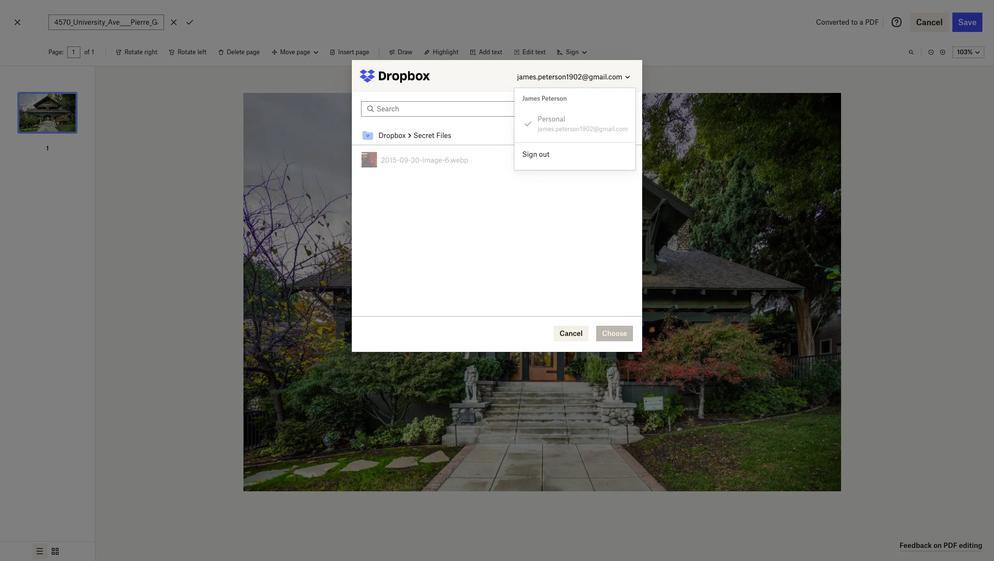Task type: vqa. For each thing, say whether or not it's contained in the screenshot.
rightmost Mobile-
no



Task type: locate. For each thing, give the bounding box(es) containing it.
2 page from the left
[[356, 48, 370, 56]]

right
[[144, 48, 157, 56]]

a
[[860, 18, 864, 26]]

text inside add text button
[[492, 48, 503, 56]]

text inside edit text 'button'
[[536, 48, 546, 56]]

pdf
[[866, 18, 880, 26]]

insert page button
[[324, 45, 375, 60]]

page 1. selected thumbnail preview element
[[16, 74, 78, 154]]

page right the insert
[[356, 48, 370, 56]]

text
[[492, 48, 503, 56], [536, 48, 546, 56]]

1 horizontal spatial page
[[356, 48, 370, 56]]

1 horizontal spatial text
[[536, 48, 546, 56]]

to
[[852, 18, 858, 26]]

2 text from the left
[[536, 48, 546, 56]]

0 horizontal spatial rotate
[[125, 48, 143, 56]]

text right the add
[[492, 48, 503, 56]]

highlight button
[[419, 45, 465, 60]]

1 text from the left
[[492, 48, 503, 56]]

rotate
[[125, 48, 143, 56], [178, 48, 196, 56]]

rotate left right
[[125, 48, 143, 56]]

1 page from the left
[[246, 48, 260, 56]]

draw
[[398, 48, 413, 56]]

2 rotate from the left
[[178, 48, 196, 56]]

1
[[92, 48, 94, 56], [46, 145, 49, 152]]

1 horizontal spatial 1
[[92, 48, 94, 56]]

page
[[246, 48, 260, 56], [356, 48, 370, 56]]

converted to a pdf
[[817, 18, 880, 26]]

delete page
[[227, 48, 260, 56]]

1 horizontal spatial rotate
[[178, 48, 196, 56]]

rotate for rotate left
[[178, 48, 196, 56]]

0 horizontal spatial text
[[492, 48, 503, 56]]

rotate left
[[178, 48, 207, 56]]

delete page button
[[212, 45, 266, 60]]

None number field
[[72, 48, 76, 56]]

draw button
[[384, 45, 419, 60]]

1 vertical spatial 1
[[46, 145, 49, 152]]

1 rotate from the left
[[125, 48, 143, 56]]

page right delete
[[246, 48, 260, 56]]

page:
[[48, 48, 64, 56]]

option group
[[0, 542, 95, 561]]

0 horizontal spatial 1
[[46, 145, 49, 152]]

edit text
[[523, 48, 546, 56]]

of
[[84, 48, 90, 56]]

0 horizontal spatial page
[[246, 48, 260, 56]]

text right edit
[[536, 48, 546, 56]]

rotate left left
[[178, 48, 196, 56]]



Task type: describe. For each thing, give the bounding box(es) containing it.
rotate right
[[125, 48, 157, 56]]

text for edit text
[[536, 48, 546, 56]]

add
[[479, 48, 491, 56]]

converted
[[817, 18, 850, 26]]

0 vertical spatial 1
[[92, 48, 94, 56]]

left
[[198, 48, 207, 56]]

delete
[[227, 48, 245, 56]]

highlight
[[433, 48, 459, 56]]

insert page
[[338, 48, 370, 56]]

cancel image
[[12, 15, 23, 30]]

text for add text
[[492, 48, 503, 56]]

add text button
[[465, 45, 508, 60]]

of 1
[[84, 48, 94, 56]]

Button to change sidebar grid view to list view radio
[[32, 544, 47, 559]]

rotate left button
[[163, 45, 212, 60]]

insert
[[338, 48, 354, 56]]

page for insert page
[[356, 48, 370, 56]]

add text
[[479, 48, 503, 56]]

Button to change sidebar list view to grid view radio
[[47, 544, 63, 559]]

rotate for rotate right
[[125, 48, 143, 56]]

rotate right button
[[110, 45, 163, 60]]

edit
[[523, 48, 534, 56]]

edit text button
[[508, 45, 552, 60]]

insert pages dialog dialog
[[352, 60, 643, 352]]

page for delete page
[[246, 48, 260, 56]]

input new file name text field
[[54, 17, 158, 28]]



